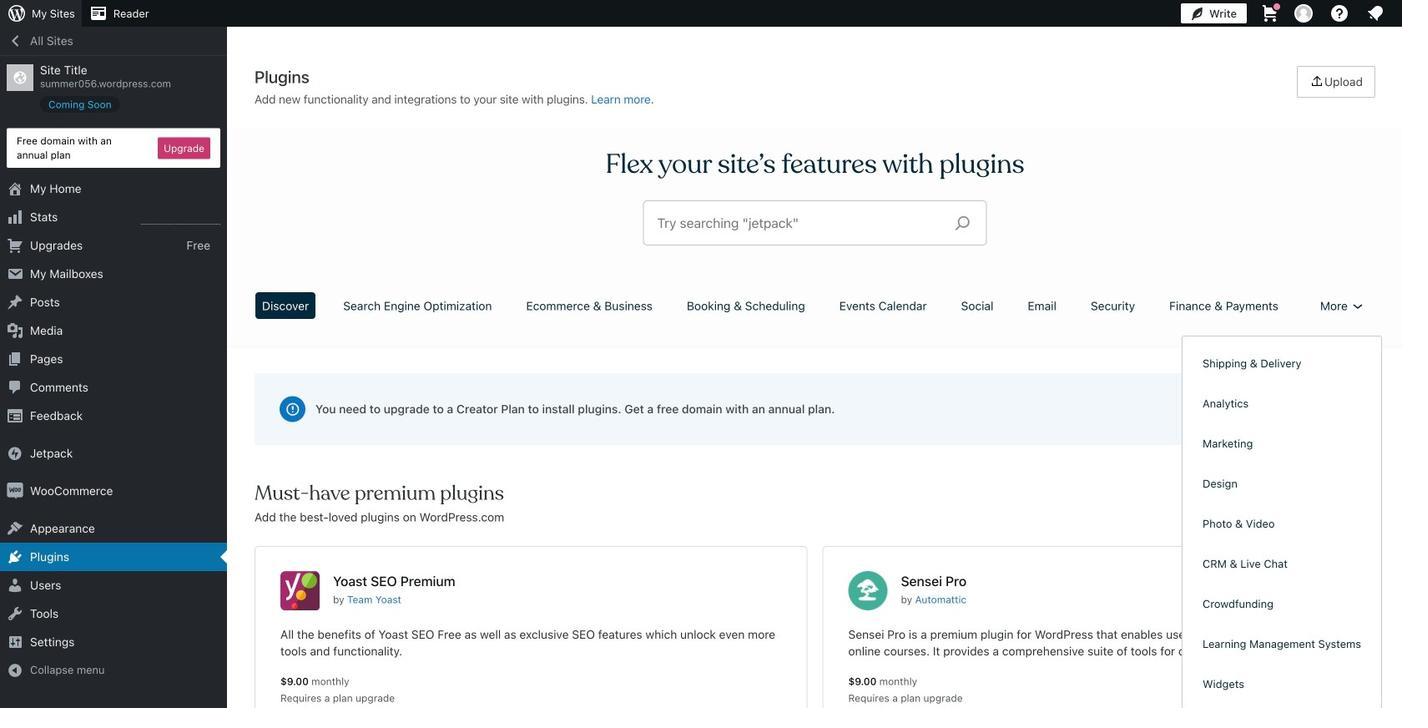 Task type: describe. For each thing, give the bounding box(es) containing it.
highest hourly views 0 image
[[141, 214, 220, 225]]

my profile image
[[1295, 4, 1314, 23]]

2 plugin icon image from the left
[[849, 571, 888, 610]]

1 plugin icon image from the left
[[281, 571, 320, 610]]

open search image
[[942, 211, 984, 235]]

2 img image from the top
[[7, 483, 23, 499]]

help image
[[1330, 3, 1350, 23]]

1 img image from the top
[[7, 445, 23, 462]]

2 list item from the top
[[1395, 242, 1403, 304]]

my shopping cart image
[[1261, 3, 1281, 23]]



Task type: vqa. For each thing, say whether or not it's contained in the screenshot.
the bottom Dismiss image
no



Task type: locate. For each thing, give the bounding box(es) containing it.
0 horizontal spatial plugin icon image
[[281, 571, 320, 610]]

main content
[[249, 66, 1382, 708]]

1 list item from the top
[[1395, 163, 1403, 242]]

None search field
[[644, 201, 987, 245]]

group
[[1190, 343, 1375, 708]]

manage your notifications image
[[1366, 3, 1386, 23]]

img image
[[7, 445, 23, 462], [7, 483, 23, 499]]

list item
[[1395, 163, 1403, 242], [1395, 242, 1403, 304]]

plugin icon image
[[281, 571, 320, 610], [849, 571, 888, 610]]

1 horizontal spatial plugin icon image
[[849, 571, 888, 610]]

1 vertical spatial img image
[[7, 483, 23, 499]]

0 vertical spatial img image
[[7, 445, 23, 462]]



